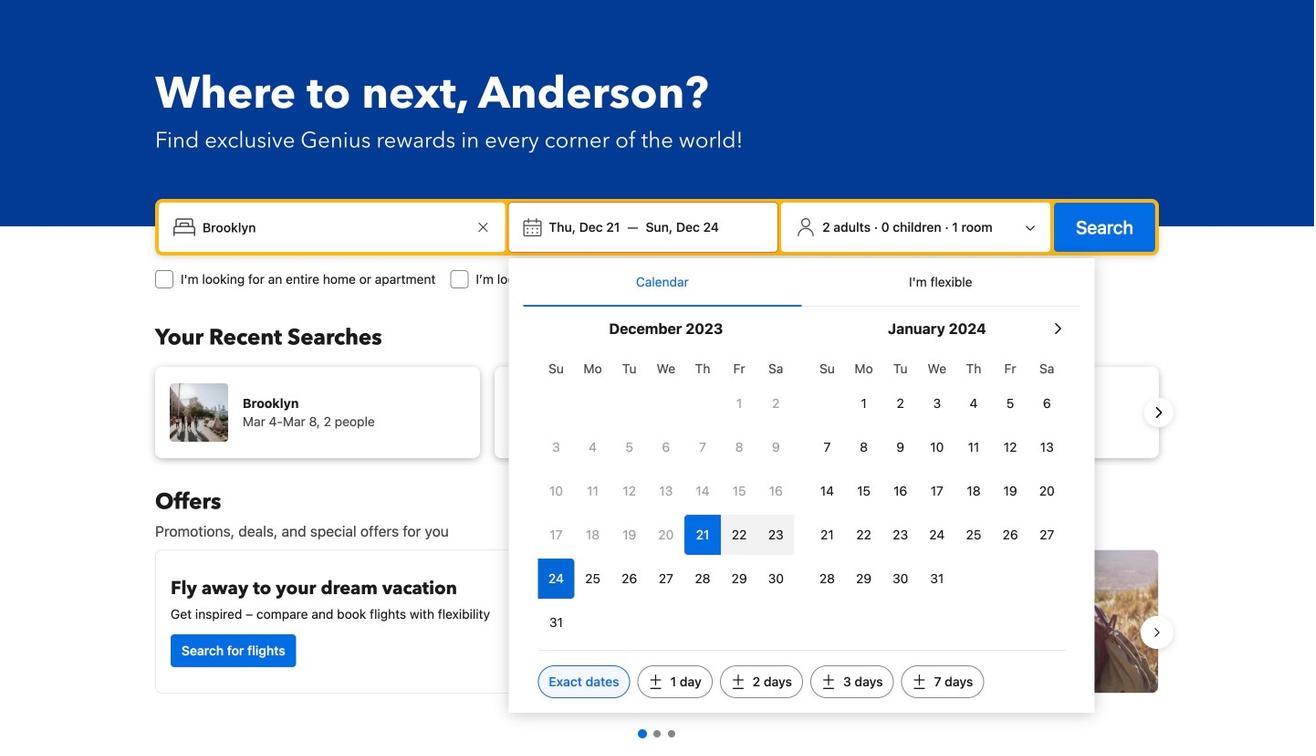 Task type: describe. For each thing, give the bounding box(es) containing it.
10 January 2024 checkbox
[[919, 427, 956, 468]]

9 December 2023 checkbox
[[758, 427, 795, 468]]

8 January 2024 checkbox
[[846, 427, 883, 468]]

26 December 2023 checkbox
[[611, 559, 648, 599]]

6 January 2024 checkbox
[[1029, 384, 1066, 424]]

11 December 2023 checkbox
[[575, 471, 611, 511]]

14 January 2024 checkbox
[[809, 471, 846, 511]]

5 January 2024 checkbox
[[993, 384, 1029, 424]]

3 December 2023 checkbox
[[538, 427, 575, 468]]

2 December 2023 checkbox
[[758, 384, 795, 424]]

17 January 2024 checkbox
[[919, 471, 956, 511]]

cell up 30 december 2023 option
[[758, 511, 795, 555]]

20 December 2023 checkbox
[[648, 515, 685, 555]]

Where are you going? field
[[195, 211, 472, 244]]

29 January 2024 checkbox
[[846, 559, 883, 599]]

4 December 2023 checkbox
[[575, 427, 611, 468]]

30 January 2024 checkbox
[[883, 559, 919, 599]]

25 December 2023 checkbox
[[575, 559, 611, 599]]

17 December 2023 checkbox
[[538, 515, 575, 555]]

group of friends hiking in the mountains on a sunny day image
[[666, 551, 1159, 693]]

6 December 2023 checkbox
[[648, 427, 685, 468]]

14 December 2023 checkbox
[[685, 471, 721, 511]]

21 December 2023 checkbox
[[685, 515, 721, 555]]

23 December 2023 checkbox
[[758, 515, 795, 555]]

8 December 2023 checkbox
[[721, 427, 758, 468]]

29 December 2023 checkbox
[[721, 559, 758, 599]]

24 January 2024 checkbox
[[919, 515, 956, 555]]

18 January 2024 checkbox
[[956, 471, 993, 511]]

next image
[[1149, 402, 1171, 424]]

18 December 2023 checkbox
[[575, 515, 611, 555]]

22 January 2024 checkbox
[[846, 515, 883, 555]]

1 December 2023 checkbox
[[721, 384, 758, 424]]

4 January 2024 checkbox
[[956, 384, 993, 424]]

22 December 2023 checkbox
[[721, 515, 758, 555]]

2 grid from the left
[[809, 351, 1066, 599]]

20 January 2024 checkbox
[[1029, 471, 1066, 511]]

13 December 2023 checkbox
[[648, 471, 685, 511]]

2 January 2024 checkbox
[[883, 384, 919, 424]]

31 January 2024 checkbox
[[919, 559, 956, 599]]

24 December 2023 checkbox
[[538, 559, 575, 599]]

26 January 2024 checkbox
[[993, 515, 1029, 555]]

28 December 2023 checkbox
[[685, 559, 721, 599]]



Task type: vqa. For each thing, say whether or not it's contained in the screenshot.
PROPERTY
no



Task type: locate. For each thing, give the bounding box(es) containing it.
7 January 2024 checkbox
[[809, 427, 846, 468]]

0 horizontal spatial grid
[[538, 351, 795, 643]]

19 December 2023 checkbox
[[611, 515, 648, 555]]

30 December 2023 checkbox
[[758, 559, 795, 599]]

7 December 2023 checkbox
[[685, 427, 721, 468]]

1 grid from the left
[[538, 351, 795, 643]]

16 December 2023 checkbox
[[758, 471, 795, 511]]

12 December 2023 checkbox
[[611, 471, 648, 511]]

31 December 2023 checkbox
[[538, 603, 575, 643]]

cell up 31 december 2023 checkbox
[[538, 555, 575, 599]]

15 December 2023 checkbox
[[721, 471, 758, 511]]

0 vertical spatial region
[[141, 360, 1174, 466]]

1 region from the top
[[141, 360, 1174, 466]]

3 January 2024 checkbox
[[919, 384, 956, 424]]

grid
[[538, 351, 795, 643], [809, 351, 1066, 599]]

13 January 2024 checkbox
[[1029, 427, 1066, 468]]

16 January 2024 checkbox
[[883, 471, 919, 511]]

cell up the 28 december 2023 checkbox
[[685, 511, 721, 555]]

progress bar
[[638, 730, 676, 739]]

15 January 2024 checkbox
[[846, 471, 883, 511]]

region
[[141, 360, 1174, 466], [141, 542, 1174, 723]]

11 January 2024 checkbox
[[956, 427, 993, 468]]

1 horizontal spatial grid
[[809, 351, 1066, 599]]

1 January 2024 checkbox
[[846, 384, 883, 424]]

5 December 2023 checkbox
[[611, 427, 648, 468]]

28 January 2024 checkbox
[[809, 559, 846, 599]]

27 January 2024 checkbox
[[1029, 515, 1066, 555]]

tab list
[[524, 258, 1081, 308]]

9 January 2024 checkbox
[[883, 427, 919, 468]]

2 region from the top
[[141, 542, 1174, 723]]

27 December 2023 checkbox
[[648, 559, 685, 599]]

21 January 2024 checkbox
[[809, 515, 846, 555]]

fly away to your dream vacation image
[[521, 565, 635, 678]]

12 January 2024 checkbox
[[993, 427, 1029, 468]]

cell up 29 december 2023 option
[[721, 511, 758, 555]]

10 December 2023 checkbox
[[538, 471, 575, 511]]

23 January 2024 checkbox
[[883, 515, 919, 555]]

19 January 2024 checkbox
[[993, 471, 1029, 511]]

1 vertical spatial region
[[141, 542, 1174, 723]]

cell
[[685, 511, 721, 555], [721, 511, 758, 555], [758, 511, 795, 555], [538, 555, 575, 599]]

25 January 2024 checkbox
[[956, 515, 993, 555]]



